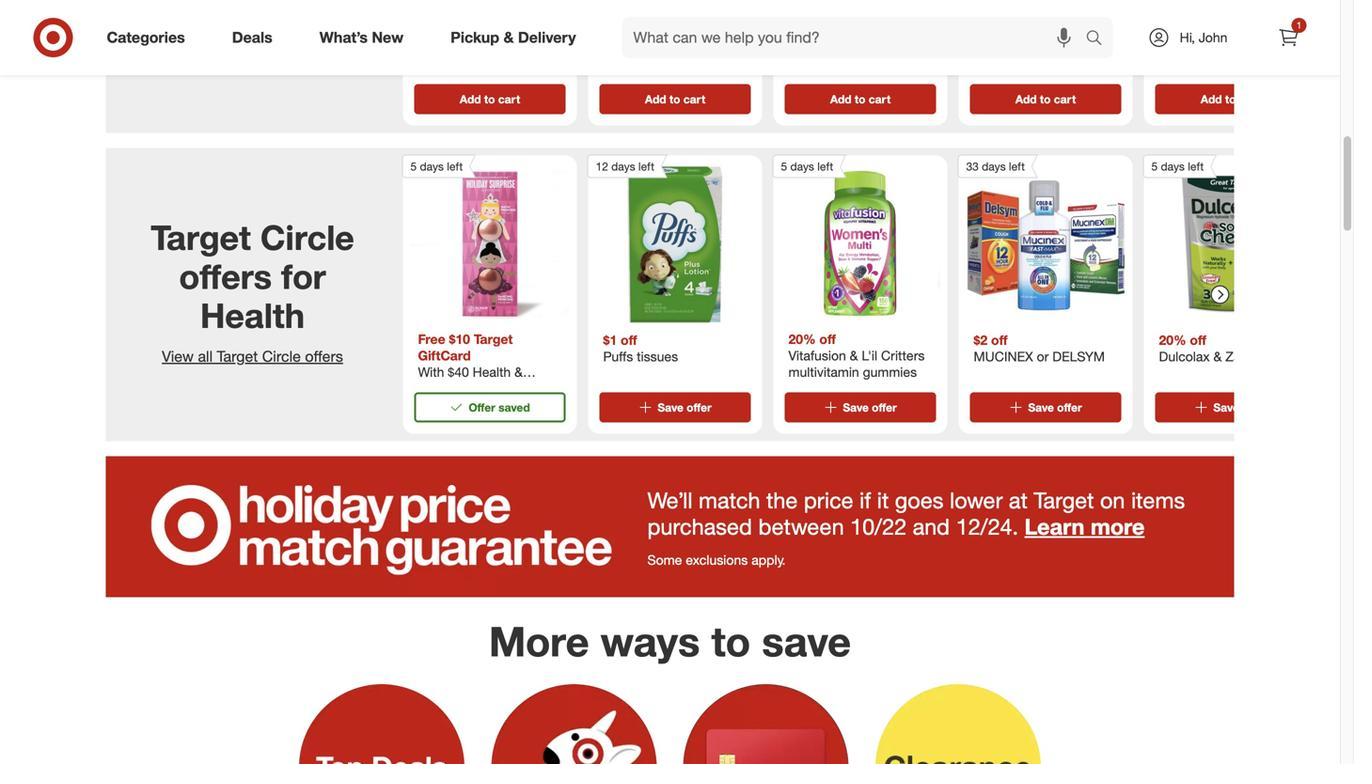 Task type: vqa. For each thing, say whether or not it's contained in the screenshot.
1st Save offer
yes



Task type: locate. For each thing, give the bounding box(es) containing it.
2 add to cart from the left
[[831, 92, 891, 106]]

What can we help you find? suggestions appear below search field
[[622, 17, 1091, 58]]

add inside '$12.49 sale offers vitafusion women's multivitamin gummies - berry - 150ct add to cart'
[[645, 92, 667, 106]]

vitamin d3 dietary supplement softgels - up & up™ link
[[411, 0, 570, 80]]

off right $2
[[992, 332, 1008, 349]]

3 left from the left
[[818, 159, 834, 174]]

5 days left
[[411, 159, 463, 174], [781, 159, 834, 174], [1152, 159, 1204, 174]]

add to cart button for kleenex holiday perfect fit canister facial tissue - 2pk/50ct
[[785, 84, 937, 114]]

offer for 20% off vitafusion & l'il critters multivitamin gummies
[[872, 401, 897, 415]]

add to cart button for vitafusion women's multivitamin gummies - berry - 150ct
[[600, 84, 751, 114]]

save offer button down "gummies"
[[785, 393, 937, 423]]

12 days left
[[596, 159, 655, 174]]

4 days from the left
[[982, 159, 1006, 174]]

save down tissues
[[658, 401, 684, 415]]

pickup & delivery link
[[435, 17, 600, 58]]

2 5 days left from the left
[[781, 159, 834, 174]]

2 add to cart button from the left
[[600, 84, 751, 114]]

add to cart up 33 days left
[[1016, 92, 1077, 106]]

add to cart for kleenex holiday perfect fit canister facial tissue - 2pk/50ct link
[[831, 92, 891, 106]]

on
[[1101, 487, 1126, 514]]

some exclusions apply.
[[648, 552, 786, 569]]

1 add from the left
[[460, 92, 481, 106]]

2 5 from the left
[[781, 159, 788, 174]]

2 save offer button from the left
[[785, 393, 937, 423]]

save offer down zantac
[[1214, 401, 1268, 415]]

0 horizontal spatial gummies
[[678, 56, 735, 73]]

3 add from the left
[[831, 92, 852, 106]]

add to cart for 'olly 3mg melatonin sleep gummies - blackberry zen' link
[[1201, 92, 1262, 106]]

1 5 days left from the left
[[411, 159, 463, 174]]

supplement
[[418, 43, 490, 60]]

33 days left
[[967, 159, 1025, 174]]

1 save offer from the left
[[658, 401, 712, 415]]

off inside $1 off puffs tissues
[[621, 332, 637, 349]]

4 save offer from the left
[[1214, 401, 1268, 415]]

save offer for puffs
[[658, 401, 712, 415]]

0 vertical spatial circle
[[260, 217, 355, 258]]

2 save from the left
[[843, 401, 869, 415]]

free $10 target giftcard
[[418, 331, 513, 364]]

melatonin
[[1224, 27, 1282, 43]]

vitamin d3 dietary supplement softgels - up & up™
[[418, 27, 551, 76]]

5 left from the left
[[1189, 159, 1204, 174]]

it
[[878, 487, 889, 514]]

giftcard
[[418, 347, 471, 364]]

1 horizontal spatial vitafusion
[[789, 347, 847, 364]]

- right tissue
[[831, 59, 836, 75]]

sleep
[[1160, 43, 1193, 60]]

20%
[[789, 331, 816, 347], [1160, 332, 1187, 349]]

1 horizontal spatial gummies
[[1197, 43, 1254, 60]]

3 5 from the left
[[1152, 159, 1158, 174]]

vitafusion
[[604, 40, 661, 56], [789, 347, 847, 364]]

2 add from the left
[[645, 92, 667, 106]]

1 vertical spatial offers
[[179, 256, 272, 297]]

3mg
[[1194, 27, 1220, 43]]

2 days from the left
[[612, 159, 636, 174]]

2 horizontal spatial 5 days left
[[1152, 159, 1204, 174]]

save offer down "gummies"
[[843, 401, 897, 415]]

1 save offer button from the left
[[600, 393, 751, 423]]

4 offer from the left
[[1243, 401, 1268, 415]]

offer saved
[[469, 401, 530, 415]]

4 add from the left
[[1016, 92, 1037, 106]]

1 cart from the left
[[498, 92, 520, 106]]

1 offer from the left
[[687, 401, 712, 415]]

add to cart
[[460, 92, 520, 106], [831, 92, 891, 106], [1016, 92, 1077, 106], [1201, 92, 1262, 106]]

price
[[804, 487, 854, 514]]

2 save offer from the left
[[843, 401, 897, 415]]

0 vertical spatial offers
[[623, 22, 651, 36]]

what's new link
[[304, 17, 427, 58]]

3 save from the left
[[1029, 401, 1055, 415]]

1 left from the left
[[447, 159, 463, 174]]

between
[[759, 514, 845, 541]]

offers inside '$12.49 sale offers vitafusion women's multivitamin gummies - berry - 150ct add to cart'
[[623, 22, 651, 36]]

target circle offers for health
[[151, 217, 355, 336]]

20% left zantac
[[1160, 332, 1187, 349]]

$1
[[604, 332, 617, 349]]

vitafusion down $12.49
[[604, 40, 661, 56]]

1 5 from the left
[[411, 159, 417, 174]]

add to cart down up™
[[460, 92, 520, 106]]

5 for 20% off vitafusion & l'il critters multivitamin gummies
[[781, 159, 788, 174]]

- right softgels
[[546, 43, 551, 60]]

4 save from the left
[[1214, 401, 1240, 415]]

2 left from the left
[[639, 159, 655, 174]]

add to cart button down multivitamin at the left of the page
[[600, 84, 751, 114]]

add
[[460, 92, 481, 106], [645, 92, 667, 106], [831, 92, 852, 106], [1016, 92, 1037, 106], [1201, 92, 1223, 106]]

add to cart down zen
[[1201, 92, 1262, 106]]

vitamin
[[418, 27, 462, 43]]

add to cart button down zen
[[1156, 84, 1307, 114]]

0 horizontal spatial 5
[[411, 159, 417, 174]]

cart for vitamin d3 dietary supplement softgels - up & up™ link
[[498, 92, 520, 106]]

save offer button down zantac
[[1156, 393, 1307, 423]]

20% for dulcolax & zantac
[[1160, 332, 1187, 349]]

offer for 20% off dulcolax & zantac
[[1243, 401, 1268, 415]]

days for 20% off dulcolax & zantac
[[1161, 159, 1185, 174]]

hi,
[[1180, 29, 1196, 46]]

offer
[[469, 401, 496, 415]]

offers
[[623, 22, 651, 36], [179, 256, 272, 297], [305, 348, 343, 366]]

more
[[1091, 514, 1145, 541]]

5 days from the left
[[1161, 159, 1185, 174]]

add down the 2pk/50ct
[[831, 92, 852, 106]]

150ct
[[648, 73, 682, 89]]

up™
[[449, 60, 471, 76]]

we'll match the price if it goes lower at target on items purchased between 10/22 and 12/24.
[[648, 487, 1186, 541]]

save offer
[[658, 401, 712, 415], [843, 401, 897, 415], [1029, 401, 1083, 415], [1214, 401, 1268, 415]]

save offer button down tissues
[[600, 393, 751, 423]]

gummies
[[1197, 43, 1254, 60], [678, 56, 735, 73]]

new
[[372, 28, 404, 47]]

target right $10
[[474, 331, 513, 347]]

save for dulcolax
[[1214, 401, 1240, 415]]

add to cart down the 2pk/50ct
[[831, 92, 891, 106]]

0 horizontal spatial 20%
[[789, 331, 816, 347]]

offers up multivitamin at the left of the page
[[623, 22, 651, 36]]

days for $1 off puffs tissues
[[612, 159, 636, 174]]

off inside $2 off mucinex or delsym
[[992, 332, 1008, 349]]

4 save offer button from the left
[[1156, 393, 1307, 423]]

up
[[418, 60, 433, 76]]

save offer button down or
[[970, 393, 1122, 423]]

at
[[1009, 487, 1028, 514]]

2 horizontal spatial 5
[[1152, 159, 1158, 174]]

3 save offer from the left
[[1029, 401, 1083, 415]]

save offer button for dulcolax
[[1156, 393, 1307, 423]]

1 horizontal spatial offers
[[305, 348, 343, 366]]

offers down for
[[305, 348, 343, 366]]

3 cart from the left
[[869, 92, 891, 106]]

add up 33 days left
[[1016, 92, 1037, 106]]

20% off dulcolax & zantac
[[1160, 332, 1267, 365]]

delsym
[[1053, 349, 1106, 365]]

add for 4th add to cart 'button' from left
[[1016, 92, 1037, 106]]

left for 20% off dulcolax & zantac
[[1189, 159, 1204, 174]]

save offer down tissues
[[658, 401, 712, 415]]

save down multivitamin
[[843, 401, 869, 415]]

target up 'health'
[[151, 217, 251, 258]]

0 horizontal spatial vitafusion
[[604, 40, 661, 56]]

off inside 20% off vitafusion & l'il critters multivitamin gummies
[[820, 331, 836, 347]]

20% inside 20% off vitafusion & l'il critters multivitamin gummies
[[789, 331, 816, 347]]

& inside vitamin d3 dietary supplement softgels - up & up™
[[437, 60, 445, 76]]

add down blackberry
[[1201, 92, 1223, 106]]

3 save offer button from the left
[[970, 393, 1122, 423]]

circle
[[260, 217, 355, 258], [262, 348, 301, 366]]

add down 150ct
[[645, 92, 667, 106]]

2 cart from the left
[[684, 92, 706, 106]]

4 add to cart from the left
[[1201, 92, 1262, 106]]

softgels
[[494, 43, 542, 60]]

add down up™
[[460, 92, 481, 106]]

fit
[[789, 42, 803, 59]]

add for add to cart 'button' corresponding to kleenex holiday perfect fit canister facial tissue - 2pk/50ct
[[831, 92, 852, 106]]

2 offer from the left
[[872, 401, 897, 415]]

exclusions
[[686, 552, 748, 569]]

10/22
[[851, 514, 907, 541]]

1 days from the left
[[420, 159, 444, 174]]

view all target circle offers
[[162, 348, 343, 366]]

match
[[699, 487, 761, 514]]

1 horizontal spatial 5 days left
[[781, 159, 834, 174]]

1 save from the left
[[658, 401, 684, 415]]

save offer down or
[[1029, 401, 1083, 415]]

3 5 days left from the left
[[1152, 159, 1204, 174]]

3 offer from the left
[[1058, 401, 1083, 415]]

left for 20% off vitafusion & l'il critters multivitamin gummies
[[818, 159, 834, 174]]

target inside we'll match the price if it goes lower at target on items purchased between 10/22 and 12/24.
[[1034, 487, 1095, 514]]

deals link
[[216, 17, 296, 58]]

more
[[489, 617, 590, 667]]

target inside target circle offers for health
[[151, 217, 251, 258]]

5 for 20% off dulcolax & zantac
[[1152, 159, 1158, 174]]

$2
[[974, 332, 988, 349]]

1
[[1297, 19, 1302, 31]]

0 vertical spatial vitafusion
[[604, 40, 661, 56]]

- right zen
[[1257, 43, 1262, 60]]

target right at at right
[[1034, 487, 1095, 514]]

add to cart button down up™
[[414, 84, 566, 114]]

add to cart button down search button
[[970, 84, 1122, 114]]

3 add to cart button from the left
[[785, 84, 937, 114]]

0 horizontal spatial 5 days left
[[411, 159, 463, 174]]

0 horizontal spatial offers
[[179, 256, 272, 297]]

off right $1
[[621, 332, 637, 349]]

to
[[484, 92, 495, 106], [670, 92, 681, 106], [855, 92, 866, 106], [1041, 92, 1051, 106], [1226, 92, 1237, 106], [712, 617, 751, 667]]

4 left from the left
[[1009, 159, 1025, 174]]

circle inside target circle offers for health
[[260, 217, 355, 258]]

vitafusion inside '$12.49 sale offers vitafusion women's multivitamin gummies - berry - 150ct add to cart'
[[604, 40, 661, 56]]

categories
[[107, 28, 185, 47]]

save down or
[[1029, 401, 1055, 415]]

& inside 20% off vitafusion & l'il critters multivitamin gummies
[[850, 347, 859, 364]]

add to cart button down the 2pk/50ct
[[785, 84, 937, 114]]

what's
[[320, 28, 368, 47]]

off up multivitamin
[[820, 331, 836, 347]]

2 horizontal spatial offers
[[623, 22, 651, 36]]

& inside 20% off dulcolax & zantac
[[1214, 349, 1223, 365]]

5 days left for 20% off dulcolax & zantac
[[1152, 159, 1204, 174]]

offers inside target circle offers for health
[[179, 256, 272, 297]]

5 add from the left
[[1201, 92, 1223, 106]]

save for vitafusion
[[843, 401, 869, 415]]

off inside 20% off dulcolax & zantac
[[1191, 332, 1207, 349]]

- right the berry
[[640, 73, 645, 89]]

20% inside 20% off dulcolax & zantac
[[1160, 332, 1187, 349]]

left for $2 off mucinex or delsym
[[1009, 159, 1025, 174]]

holiday
[[840, 26, 884, 42]]

save down zantac
[[1214, 401, 1240, 415]]

3 days from the left
[[791, 159, 815, 174]]

offer for $1 off puffs tissues
[[687, 401, 712, 415]]

$1 off puffs tissues
[[604, 332, 678, 365]]

- right women's
[[738, 56, 743, 73]]

5 cart from the left
[[1240, 92, 1262, 106]]

offers for $12.49
[[623, 22, 651, 36]]

20% up multivitamin
[[789, 331, 816, 347]]

2 vertical spatial offers
[[305, 348, 343, 366]]

-
[[546, 43, 551, 60], [1257, 43, 1262, 60], [738, 56, 743, 73], [831, 59, 836, 75], [640, 73, 645, 89]]

1 horizontal spatial 20%
[[1160, 332, 1187, 349]]

5 add to cart button from the left
[[1156, 84, 1307, 114]]

1 horizontal spatial 5
[[781, 159, 788, 174]]

5 days left for 20% off vitafusion & l'il critters multivitamin gummies
[[781, 159, 834, 174]]

offers left for
[[179, 256, 272, 297]]

off left zantac
[[1191, 332, 1207, 349]]

learn
[[1025, 514, 1085, 541]]

cart inside '$12.49 sale offers vitafusion women's multivitamin gummies - berry - 150ct add to cart'
[[684, 92, 706, 106]]

all
[[198, 348, 213, 366]]

1 vertical spatial vitafusion
[[789, 347, 847, 364]]

target
[[151, 217, 251, 258], [474, 331, 513, 347], [217, 348, 258, 366], [1034, 487, 1095, 514]]

1 add to cart from the left
[[460, 92, 520, 106]]

vitafusion left l'il
[[789, 347, 847, 364]]



Task type: describe. For each thing, give the bounding box(es) containing it.
left for $1 off puffs tissues
[[639, 159, 655, 174]]

women's
[[665, 40, 719, 56]]

multivitamin
[[604, 56, 674, 73]]

hi, john
[[1180, 29, 1228, 46]]

$10
[[449, 331, 470, 347]]

items
[[1132, 487, 1186, 514]]

search
[[1078, 30, 1123, 49]]

12
[[596, 159, 609, 174]]

1 add to cart button from the left
[[414, 84, 566, 114]]

pickup
[[451, 28, 500, 47]]

for
[[281, 256, 326, 297]]

lower
[[950, 487, 1003, 514]]

saved
[[499, 401, 530, 415]]

tissue
[[789, 59, 827, 75]]

health
[[200, 295, 305, 336]]

purchased
[[648, 514, 753, 541]]

gummies
[[863, 364, 917, 380]]

save offer button for mucinex
[[970, 393, 1122, 423]]

3 add to cart from the left
[[1016, 92, 1077, 106]]

$12.49
[[623, 8, 657, 22]]

off for mucinex
[[992, 332, 1008, 349]]

olly 3mg melatonin sleep gummies - blackberry zen link
[[1152, 0, 1311, 80]]

to inside '$12.49 sale offers vitafusion women's multivitamin gummies - berry - 150ct add to cart'
[[670, 92, 681, 106]]

view
[[162, 348, 194, 366]]

offers for target
[[179, 256, 272, 297]]

save for puffs
[[658, 401, 684, 415]]

target right all
[[217, 348, 258, 366]]

some
[[648, 552, 682, 569]]

vitafusion inside 20% off vitafusion & l'il critters multivitamin gummies
[[789, 347, 847, 364]]

- inside olly 3mg melatonin sleep gummies - blackberry zen
[[1257, 43, 1262, 60]]

we'll
[[648, 487, 693, 514]]

offer for $2 off mucinex or delsym
[[1058, 401, 1083, 415]]

cart for 'olly 3mg melatonin sleep gummies - blackberry zen' link
[[1240, 92, 1262, 106]]

l'il
[[862, 347, 878, 364]]

puffs
[[604, 349, 633, 365]]

learn more
[[1025, 514, 1145, 541]]

view all target circle offers link
[[158, 343, 347, 372]]

save offer for vitafusion
[[843, 401, 897, 415]]

multivitamin
[[789, 364, 860, 380]]

off for vitafusion
[[820, 331, 836, 347]]

tissues
[[637, 349, 678, 365]]

days for 20% off vitafusion & l'il critters multivitamin gummies
[[791, 159, 815, 174]]

20% off vitafusion & l'il critters multivitamin gummies
[[789, 331, 925, 380]]

save
[[762, 617, 852, 667]]

kleenex holiday perfect fit canister facial tissue - 2pk/50ct link
[[781, 0, 940, 80]]

blackberry
[[1160, 60, 1224, 76]]

gummies inside '$12.49 sale offers vitafusion women's multivitamin gummies - berry - 150ct add to cart'
[[678, 56, 735, 73]]

what's new
[[320, 28, 404, 47]]

1 link
[[1269, 17, 1310, 58]]

dietary
[[486, 27, 528, 43]]

add for 5th add to cart 'button' from the right
[[460, 92, 481, 106]]

zen
[[1227, 60, 1250, 76]]

goes
[[895, 487, 944, 514]]

cart for kleenex holiday perfect fit canister facial tissue - 2pk/50ct link
[[869, 92, 891, 106]]

deals
[[232, 28, 273, 47]]

pickup & delivery
[[451, 28, 576, 47]]

off for puffs
[[621, 332, 637, 349]]

$2 off mucinex or delsym
[[974, 332, 1106, 365]]

search button
[[1078, 17, 1123, 62]]

target holiday price match guarantee image
[[106, 457, 1235, 598]]

olly 3mg melatonin sleep gummies - blackberry zen
[[1160, 27, 1282, 76]]

facial
[[860, 42, 894, 59]]

2pk/50ct
[[840, 59, 892, 75]]

canister
[[807, 42, 856, 59]]

- inside kleenex holiday perfect fit canister facial tissue - 2pk/50ct
[[831, 59, 836, 75]]

kleenex holiday perfect fit canister facial tissue - 2pk/50ct
[[789, 26, 931, 75]]

and
[[913, 514, 950, 541]]

save offer for mucinex
[[1029, 401, 1083, 415]]

mucinex
[[974, 349, 1034, 365]]

olly
[[1160, 27, 1191, 43]]

20% for vitafusion & l'il critters multivitamin gummies
[[789, 331, 816, 347]]

4 cart from the left
[[1054, 92, 1077, 106]]

add to cart for vitamin d3 dietary supplement softgels - up & up™ link
[[460, 92, 520, 106]]

categories link
[[91, 17, 209, 58]]

the
[[767, 487, 798, 514]]

save offer button for vitafusion
[[785, 393, 937, 423]]

if
[[860, 487, 871, 514]]

delivery
[[518, 28, 576, 47]]

berry
[[604, 73, 636, 89]]

offer saved button
[[414, 393, 566, 423]]

off for dulcolax
[[1191, 332, 1207, 349]]

12/24.
[[956, 514, 1019, 541]]

zantac
[[1226, 349, 1267, 365]]

perfect
[[888, 26, 931, 42]]

$12.49 sale offers vitafusion women's multivitamin gummies - berry - 150ct add to cart
[[604, 8, 743, 106]]

add to cart button for olly 3mg melatonin sleep gummies - blackberry zen
[[1156, 84, 1307, 114]]

dulcolax
[[1160, 349, 1211, 365]]

1 vertical spatial circle
[[262, 348, 301, 366]]

free $10 target giftcard button
[[411, 163, 570, 389]]

free
[[418, 331, 446, 347]]

gummies inside olly 3mg melatonin sleep gummies - blackberry zen
[[1197, 43, 1254, 60]]

kleenex
[[789, 26, 836, 42]]

sale
[[660, 8, 682, 22]]

ways
[[601, 617, 700, 667]]

d3
[[465, 27, 482, 43]]

save offer for dulcolax
[[1214, 401, 1268, 415]]

john
[[1199, 29, 1228, 46]]

add for add to cart 'button' related to olly 3mg melatonin sleep gummies - blackberry zen
[[1201, 92, 1223, 106]]

more ways to save
[[489, 617, 852, 667]]

33
[[967, 159, 979, 174]]

critters
[[882, 347, 925, 364]]

- inside vitamin d3 dietary supplement softgels - up & up™
[[546, 43, 551, 60]]

4 add to cart button from the left
[[970, 84, 1122, 114]]

days for $2 off mucinex or delsym
[[982, 159, 1006, 174]]

carousel region
[[106, 0, 1319, 148]]

save for mucinex
[[1029, 401, 1055, 415]]

or
[[1037, 349, 1049, 365]]

target inside free $10 target giftcard
[[474, 331, 513, 347]]

apply.
[[752, 552, 786, 569]]

save offer button for puffs
[[600, 393, 751, 423]]



